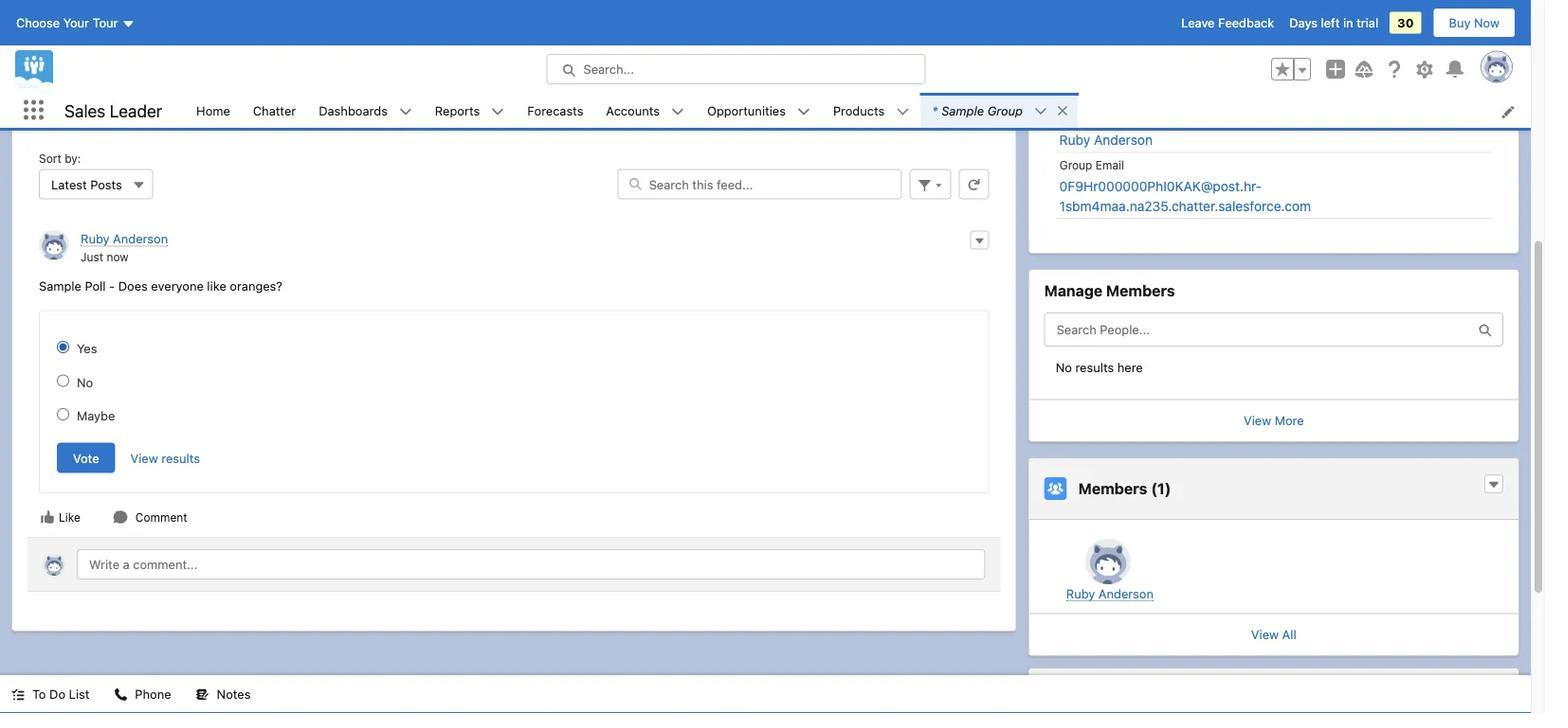 Task type: locate. For each thing, give the bounding box(es) containing it.
1 horizontal spatial group
[[1059, 159, 1092, 173]]

1 vertical spatial ruby
[[81, 232, 110, 246]]

group email 0f9hr000000phi0kak@post.hr- 1sbm4maa.na235.chatter.salesforce.com
[[1059, 159, 1311, 214]]

text default image inside to do list button
[[11, 689, 25, 702]]

anderson up email
[[1094, 133, 1153, 148]]

2 horizontal spatial text default image
[[491, 105, 504, 118]]

list item
[[921, 93, 1078, 128]]

0 vertical spatial view
[[1244, 414, 1271, 428]]

members
[[1106, 282, 1175, 300], [1078, 481, 1147, 499]]

view for view more
[[1244, 414, 1271, 428]]

group
[[987, 103, 1023, 118], [1059, 159, 1092, 173]]

buy now
[[1449, 16, 1500, 30]]

more
[[1092, 90, 1119, 103], [1275, 414, 1304, 428]]

comment button
[[112, 509, 188, 527]]

choose
[[16, 16, 60, 30]]

sample right *
[[941, 103, 984, 118]]

1 vertical spatial view
[[130, 452, 158, 466]]

vote
[[73, 452, 99, 466]]

text default image left phone
[[114, 689, 127, 702]]

1 horizontal spatial anderson
[[1094, 133, 1153, 148]]

view inside ruby anderson, just now element
[[130, 452, 158, 466]]

a
[[1148, 58, 1156, 74]]

anderson up now
[[113, 232, 168, 246]]

0 vertical spatial results
[[1075, 361, 1114, 375]]

anderson inside owner ruby anderson
[[1094, 133, 1153, 148]]

0 horizontal spatial no
[[77, 376, 93, 390]]

0 horizontal spatial results
[[161, 452, 200, 466]]

no left here
[[1056, 361, 1072, 375]]

members (1)
[[1078, 481, 1171, 499]]

0 horizontal spatial sample
[[39, 279, 81, 293]]

text default image
[[491, 105, 504, 118], [114, 689, 127, 702], [196, 689, 209, 702]]

what would you like to ask? button
[[55, 66, 908, 97]]

ruby anderson just now
[[81, 232, 168, 264]]

group inside group email 0f9hr000000phi0kak@post.hr- 1sbm4maa.na235.chatter.salesforce.com
[[1059, 159, 1092, 173]]

manage
[[1044, 282, 1103, 300]]

1 horizontal spatial no
[[1056, 361, 1072, 375]]

list item containing *
[[921, 93, 1078, 128]]

hello! this is a sample!
[[1059, 58, 1212, 74]]

tour
[[93, 16, 118, 30]]

home
[[196, 103, 230, 117]]

feedback
[[1218, 16, 1274, 30]]

results up comment
[[161, 452, 200, 466]]

reports list item
[[424, 93, 516, 128]]

no right no option on the left
[[77, 376, 93, 390]]

list
[[185, 93, 1531, 128]]

members left (1)
[[1078, 481, 1147, 499]]

days
[[1289, 16, 1318, 30]]

0 vertical spatial ruby anderson link
[[1059, 133, 1153, 148]]

1 vertical spatial group
[[1059, 159, 1092, 173]]

Maybe radio
[[57, 409, 69, 421]]

results for view
[[161, 452, 200, 466]]

0 horizontal spatial anderson
[[113, 232, 168, 246]]

sample left poll
[[39, 279, 81, 293]]

1 horizontal spatial text default image
[[196, 689, 209, 702]]

ruby anderson link up email
[[1059, 133, 1153, 148]]

text default image for phone
[[114, 689, 127, 702]]

reports link
[[424, 93, 491, 128]]

text default image inside phone button
[[114, 689, 127, 702]]

view down the search people... text box
[[1244, 414, 1271, 428]]

results
[[1075, 361, 1114, 375], [161, 452, 200, 466]]

0 horizontal spatial ruby
[[81, 232, 110, 246]]

sample poll - does everyone like oranges?
[[39, 279, 282, 293]]

latest posts
[[51, 178, 122, 192]]

show more
[[1059, 90, 1119, 103]]

1 horizontal spatial results
[[1075, 361, 1114, 375]]

maybe
[[77, 409, 115, 424]]

1 horizontal spatial sample
[[941, 103, 984, 118]]

search... button
[[546, 54, 926, 84]]

trial
[[1357, 16, 1378, 30]]

30
[[1397, 16, 1414, 30]]

manage members
[[1044, 282, 1175, 300]]

view for view results
[[130, 452, 158, 466]]

anderson
[[1094, 133, 1153, 148], [113, 232, 168, 246]]

1 vertical spatial anderson
[[113, 232, 168, 246]]

notes
[[217, 688, 251, 702]]

home link
[[185, 93, 242, 128]]

tab list
[[39, 0, 989, 50]]

0 horizontal spatial group
[[987, 103, 1023, 118]]

1 vertical spatial no
[[77, 376, 93, 390]]

dashboards
[[319, 103, 388, 117]]

anderson inside 'ruby anderson just now'
[[113, 232, 168, 246]]

results left here
[[1075, 361, 1114, 375]]

1 vertical spatial results
[[161, 452, 200, 466]]

0 horizontal spatial text default image
[[114, 689, 127, 702]]

opportunities list item
[[696, 93, 822, 128]]

Sort by: button
[[39, 170, 153, 200]]

0 vertical spatial like
[[497, 74, 517, 89]]

1 horizontal spatial ruby
[[1059, 133, 1090, 148]]

more for view more
[[1275, 414, 1304, 428]]

0 horizontal spatial like
[[207, 279, 226, 293]]

in
[[1343, 16, 1353, 30]]

would
[[436, 74, 470, 89]]

what
[[402, 74, 433, 89]]

like left 'to' at the left top
[[497, 74, 517, 89]]

text default image down you
[[491, 105, 504, 118]]

ruby anderson link up now
[[81, 232, 168, 247]]

view left all
[[1251, 628, 1279, 643]]

ruby inside owner ruby anderson
[[1059, 133, 1090, 148]]

1sbm4maa.na235.chatter.salesforce.com
[[1059, 199, 1311, 214]]

to
[[520, 74, 532, 89]]

group right *
[[987, 103, 1023, 118]]

ruby up just
[[81, 232, 110, 246]]

1 horizontal spatial more
[[1275, 414, 1304, 428]]

more right show
[[1092, 90, 1119, 103]]

latest
[[51, 178, 87, 192]]

forecasts link
[[516, 93, 595, 128]]

ruby down owner
[[1059, 133, 1090, 148]]

here
[[1117, 361, 1143, 375]]

view right vote button
[[130, 452, 158, 466]]

1 horizontal spatial like
[[497, 74, 517, 89]]

ruby anderson image
[[39, 230, 69, 261]]

text default image for notes
[[196, 689, 209, 702]]

-
[[109, 279, 115, 293]]

0 vertical spatial anderson
[[1094, 133, 1153, 148]]

0 vertical spatial sample
[[941, 103, 984, 118]]

like right everyone
[[207, 279, 226, 293]]

view all
[[1251, 628, 1296, 643]]

like
[[497, 74, 517, 89], [207, 279, 226, 293]]

0 vertical spatial no
[[1056, 361, 1072, 375]]

results inside ruby anderson, just now element
[[161, 452, 200, 466]]

group left email
[[1059, 159, 1092, 173]]

0 horizontal spatial more
[[1092, 90, 1119, 103]]

comment
[[135, 511, 187, 525]]

sort
[[39, 153, 61, 166]]

no for no
[[77, 376, 93, 390]]

1 vertical spatial sample
[[39, 279, 81, 293]]

*
[[932, 103, 938, 118]]

2 vertical spatial view
[[1251, 628, 1279, 643]]

1 vertical spatial like
[[207, 279, 226, 293]]

0 vertical spatial group
[[987, 103, 1023, 118]]

group inside "list item"
[[987, 103, 1023, 118]]

chatter link
[[242, 93, 307, 128]]

0 vertical spatial ruby
[[1059, 133, 1090, 148]]

group
[[1271, 58, 1311, 81]]

text default image
[[1056, 104, 1069, 118], [399, 105, 412, 118], [671, 105, 684, 118], [1487, 479, 1500, 493], [40, 510, 55, 526], [113, 510, 128, 526], [11, 689, 25, 702]]

text default image left notes
[[196, 689, 209, 702]]

search...
[[583, 62, 634, 76]]

announcement
[[114, 16, 207, 32]]

no for no results here
[[1056, 361, 1072, 375]]

members right manage
[[1106, 282, 1175, 300]]

you
[[473, 74, 494, 89]]

products list item
[[822, 93, 921, 128]]

view
[[1244, 414, 1271, 428], [130, 452, 158, 466], [1251, 628, 1279, 643]]

more down the search people... text box
[[1275, 414, 1304, 428]]

buy now button
[[1433, 8, 1516, 38]]

text default image inside comment button
[[113, 510, 128, 526]]

1 vertical spatial more
[[1275, 414, 1304, 428]]

text default image inside notes button
[[196, 689, 209, 702]]

view more
[[1244, 414, 1304, 428]]

tab list containing post
[[39, 0, 989, 50]]

0 vertical spatial more
[[1092, 90, 1119, 103]]

like inside button
[[497, 74, 517, 89]]

no
[[1056, 361, 1072, 375], [77, 376, 93, 390]]

1 vertical spatial ruby anderson link
[[81, 232, 168, 247]]

ruby anderson link
[[1059, 133, 1153, 148], [81, 232, 168, 247]]



Task type: vqa. For each thing, say whether or not it's contained in the screenshot.
text default icon within the Notes button
yes



Task type: describe. For each thing, give the bounding box(es) containing it.
more for show more
[[1092, 90, 1119, 103]]

does
[[118, 279, 148, 293]]

Search People... text field
[[1044, 313, 1503, 347]]

(1)
[[1151, 481, 1171, 499]]

1 vertical spatial members
[[1078, 481, 1147, 499]]

just
[[81, 251, 103, 264]]

products link
[[822, 93, 896, 128]]

accounts
[[606, 103, 660, 117]]

leave
[[1181, 16, 1215, 30]]

announcement link
[[98, 0, 223, 49]]

yes
[[77, 342, 97, 356]]

0 vertical spatial members
[[1106, 282, 1175, 300]]

0 horizontal spatial ruby anderson link
[[81, 232, 168, 247]]

all
[[1282, 628, 1296, 643]]

view more link
[[1244, 414, 1304, 428]]

0f9hr000000phi0kak@post.hr- 1sbm4maa.na235.chatter.salesforce.com link
[[1059, 179, 1311, 214]]

show
[[1059, 90, 1089, 103]]

no results here
[[1056, 361, 1143, 375]]

notes button
[[184, 676, 262, 714]]

leader
[[110, 100, 162, 121]]

by:
[[65, 153, 81, 166]]

left
[[1321, 16, 1340, 30]]

what would you like to ask?
[[402, 74, 561, 89]]

No radio
[[57, 375, 69, 388]]

buy
[[1449, 16, 1471, 30]]

like inside ruby anderson, just now element
[[207, 279, 226, 293]]

list containing home
[[185, 93, 1531, 128]]

your
[[63, 16, 89, 30]]

accounts link
[[595, 93, 671, 128]]

show more link
[[1059, 90, 1119, 103]]

text default image inside accounts list item
[[671, 105, 684, 118]]

to
[[32, 688, 46, 702]]

poll
[[85, 279, 106, 293]]

sales leader
[[64, 100, 162, 121]]

Search this feed... search field
[[618, 170, 902, 200]]

Write a comment... text field
[[77, 550, 985, 581]]

text default image inside like "button"
[[40, 510, 55, 526]]

like button
[[39, 509, 81, 527]]

text default image inside dashboards list item
[[399, 105, 412, 118]]

view results
[[130, 452, 200, 466]]

oranges?
[[230, 279, 282, 293]]

owner ruby anderson
[[1059, 113, 1153, 148]]

view all link
[[1029, 614, 1518, 656]]

results for no
[[1075, 361, 1114, 375]]

choose your tour
[[16, 16, 118, 30]]

post link
[[40, 0, 98, 49]]

to do list
[[32, 688, 89, 702]]

reports
[[435, 103, 480, 117]]

vote button
[[57, 444, 115, 474]]

0f9hr000000phi0kak@post.hr-
[[1059, 179, 1262, 194]]

dashboards list item
[[307, 93, 424, 128]]

sample inside "list item"
[[941, 103, 984, 118]]

Yes radio
[[57, 342, 69, 354]]

chatter
[[253, 103, 296, 117]]

leave feedback
[[1181, 16, 1274, 30]]

owner
[[1059, 113, 1094, 127]]

* sample group
[[932, 103, 1023, 118]]

just now link
[[81, 251, 129, 264]]

view results link
[[130, 452, 200, 466]]

ruby anderson image
[[43, 554, 65, 577]]

to do list button
[[0, 676, 101, 714]]

sample inside ruby anderson, just now element
[[39, 279, 81, 293]]

like
[[59, 511, 80, 525]]

sample!
[[1160, 58, 1212, 74]]

text default image inside reports list item
[[491, 105, 504, 118]]

ask?
[[535, 74, 561, 89]]

leave feedback link
[[1181, 16, 1274, 30]]

sort by:
[[39, 153, 81, 166]]

posts
[[90, 178, 122, 192]]

products
[[833, 103, 885, 117]]

is
[[1133, 58, 1144, 74]]

everyone
[[151, 279, 204, 293]]

information
[[1059, 38, 1121, 52]]

ruby anderson, just now element
[[27, 219, 1001, 538]]

sales
[[64, 100, 105, 121]]

do
[[49, 688, 65, 702]]

now
[[1474, 16, 1500, 30]]

this
[[1102, 58, 1130, 74]]

days left in trial
[[1289, 16, 1378, 30]]

list
[[69, 688, 89, 702]]

choose your tour button
[[15, 8, 136, 38]]

hello!
[[1059, 58, 1098, 74]]

opportunities
[[707, 103, 786, 117]]

ruby inside 'ruby anderson just now'
[[81, 232, 110, 246]]

phone button
[[103, 676, 183, 714]]

email
[[1096, 159, 1124, 173]]

1 horizontal spatial ruby anderson link
[[1059, 133, 1153, 148]]

view for view all
[[1251, 628, 1279, 643]]

accounts list item
[[595, 93, 696, 128]]

now
[[107, 251, 129, 264]]

opportunities link
[[696, 93, 797, 128]]

forecasts
[[527, 103, 583, 117]]



